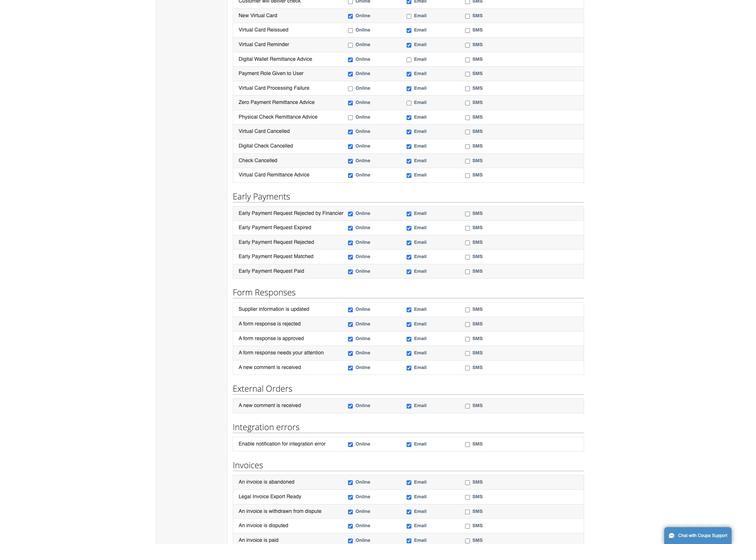 Task type: locate. For each thing, give the bounding box(es) containing it.
3 invoice from the top
[[247, 523, 263, 529]]

email
[[414, 13, 427, 18], [414, 27, 427, 33], [414, 42, 427, 47], [414, 56, 427, 62], [414, 71, 427, 76], [414, 85, 427, 91], [414, 100, 427, 105], [414, 114, 427, 120], [414, 129, 427, 134], [414, 143, 427, 149], [414, 158, 427, 163], [414, 172, 427, 178], [414, 211, 427, 216], [414, 225, 427, 231], [414, 240, 427, 245], [414, 254, 427, 260], [414, 269, 427, 274], [414, 307, 427, 312], [414, 321, 427, 327], [414, 336, 427, 341], [414, 350, 427, 356], [414, 365, 427, 370], [414, 403, 427, 409], [414, 441, 427, 447], [414, 480, 427, 485], [414, 494, 427, 500], [414, 509, 427, 514], [414, 523, 427, 529], [414, 538, 427, 543]]

card down "check cancelled"
[[255, 172, 266, 178]]

payment down early payment request expired at the left top
[[252, 239, 272, 245]]

early up early payment request rejected at the top
[[239, 225, 251, 231]]

request up early payment request rejected at the top
[[274, 225, 293, 231]]

4 an from the top
[[239, 537, 245, 543]]

13 online from the top
[[356, 211, 371, 216]]

None checkbox
[[349, 0, 353, 4], [407, 0, 412, 4], [466, 14, 470, 19], [407, 28, 412, 33], [407, 43, 412, 48], [349, 57, 353, 62], [407, 57, 412, 62], [349, 72, 353, 77], [407, 72, 412, 77], [466, 101, 470, 106], [349, 115, 353, 120], [466, 115, 470, 120], [349, 130, 353, 135], [407, 130, 412, 135], [466, 130, 470, 135], [349, 159, 353, 164], [466, 159, 470, 164], [349, 173, 353, 178], [407, 173, 412, 178], [466, 173, 470, 178], [349, 212, 353, 216], [407, 212, 412, 216], [466, 212, 470, 216], [466, 226, 470, 231], [349, 241, 353, 245], [407, 241, 412, 245], [466, 241, 470, 245], [407, 255, 412, 260], [466, 255, 470, 260], [466, 270, 470, 274], [349, 308, 353, 313], [407, 308, 412, 313], [407, 322, 412, 327], [349, 337, 353, 342], [407, 337, 412, 342], [349, 351, 353, 356], [407, 366, 412, 371], [466, 366, 470, 371], [466, 404, 470, 409], [349, 443, 353, 447], [407, 443, 412, 447], [466, 443, 470, 447], [349, 481, 353, 486], [466, 495, 470, 500], [349, 510, 353, 515], [349, 524, 353, 529], [349, 539, 353, 544], [349, 0, 353, 4], [407, 0, 412, 4], [466, 14, 470, 19], [407, 28, 412, 33], [407, 43, 412, 48], [349, 57, 353, 62], [407, 57, 412, 62], [349, 72, 353, 77], [407, 72, 412, 77], [466, 101, 470, 106], [349, 115, 353, 120], [466, 115, 470, 120], [349, 130, 353, 135], [407, 130, 412, 135], [466, 130, 470, 135], [349, 159, 353, 164], [466, 159, 470, 164], [349, 173, 353, 178], [407, 173, 412, 178], [466, 173, 470, 178], [349, 212, 353, 216], [407, 212, 412, 216], [466, 212, 470, 216], [466, 226, 470, 231], [349, 241, 353, 245], [407, 241, 412, 245], [466, 241, 470, 245], [407, 255, 412, 260], [466, 255, 470, 260], [466, 270, 470, 274], [349, 308, 353, 313], [407, 308, 412, 313], [407, 322, 412, 327], [349, 337, 353, 342], [407, 337, 412, 342], [349, 351, 353, 356], [407, 366, 412, 371], [466, 366, 470, 371], [466, 404, 470, 409], [349, 443, 353, 447], [407, 443, 412, 447], [466, 443, 470, 447], [349, 481, 353, 486], [466, 495, 470, 500], [349, 510, 353, 515], [349, 524, 353, 529], [349, 539, 353, 544]]

1 rejected from the top
[[294, 210, 314, 216]]

payment up early payment request paid
[[252, 254, 272, 260]]

payment down the early payments
[[252, 210, 272, 216]]

request
[[274, 210, 293, 216], [274, 225, 293, 231], [274, 239, 293, 245], [274, 254, 293, 260], [274, 268, 293, 274]]

1 response from the top
[[255, 321, 276, 327]]

new
[[243, 364, 253, 370], [243, 403, 253, 409]]

1 form from the top
[[243, 321, 254, 327]]

1 vertical spatial digital
[[239, 143, 253, 149]]

1 a new comment is received from the top
[[239, 364, 301, 370]]

is down orders at left bottom
[[277, 403, 281, 409]]

3 request from the top
[[274, 239, 293, 245]]

4 invoice from the top
[[247, 537, 263, 543]]

0 vertical spatial received
[[282, 364, 301, 370]]

2 an from the top
[[239, 508, 245, 514]]

digital left wallet
[[239, 56, 253, 62]]

27 sms from the top
[[473, 509, 483, 514]]

check up virtual card cancelled
[[259, 114, 274, 120]]

an for an invoice is paid
[[239, 537, 245, 543]]

rejected
[[283, 321, 301, 327]]

card for reissued
[[255, 27, 266, 33]]

22 sms from the top
[[473, 365, 483, 370]]

2 request from the top
[[274, 225, 293, 231]]

6 email from the top
[[414, 85, 427, 91]]

25 email from the top
[[414, 480, 427, 485]]

is
[[286, 307, 290, 312], [278, 321, 281, 327], [278, 335, 281, 341], [277, 364, 281, 370], [277, 403, 281, 409], [264, 479, 268, 485], [264, 508, 268, 514], [264, 523, 268, 529], [264, 537, 268, 543]]

received
[[282, 364, 301, 370], [282, 403, 301, 409]]

1 vertical spatial new
[[243, 403, 253, 409]]

a new comment is received down external orders
[[239, 403, 301, 409]]

card up wallet
[[255, 41, 266, 47]]

advice for physical check remittance advice
[[303, 114, 318, 120]]

1 vertical spatial form
[[243, 335, 254, 341]]

1 online from the top
[[356, 13, 371, 18]]

payment role given to user
[[239, 70, 304, 76]]

16 sms from the top
[[473, 254, 483, 260]]

errors
[[277, 421, 300, 433]]

2 vertical spatial form
[[243, 350, 254, 356]]

card down role
[[255, 85, 266, 91]]

2 new from the top
[[243, 403, 253, 409]]

cancelled down virtual card cancelled
[[271, 143, 293, 149]]

11 email from the top
[[414, 158, 427, 163]]

2 a new comment is received from the top
[[239, 403, 301, 409]]

18 email from the top
[[414, 307, 427, 312]]

card for remittance
[[255, 172, 266, 178]]

form responses
[[233, 287, 296, 298]]

card up reissued
[[266, 12, 278, 18]]

1 digital from the top
[[239, 56, 253, 62]]

external
[[233, 383, 264, 395]]

2 vertical spatial cancelled
[[255, 157, 278, 163]]

check
[[259, 114, 274, 120], [255, 143, 269, 149], [239, 157, 253, 163]]

new virtual card
[[239, 12, 278, 18]]

integration
[[233, 421, 274, 433]]

1 vertical spatial rejected
[[294, 239, 314, 245]]

response
[[255, 321, 276, 327], [255, 335, 276, 341], [255, 350, 276, 356]]

2 rejected from the top
[[294, 239, 314, 245]]

matched
[[294, 254, 314, 260]]

request down early payment request matched
[[274, 268, 293, 274]]

1 vertical spatial cancelled
[[271, 143, 293, 149]]

chat with coupa support
[[679, 534, 728, 539]]

ready
[[287, 494, 302, 500]]

4 sms from the top
[[473, 56, 483, 62]]

an up legal
[[239, 479, 245, 485]]

card
[[266, 12, 278, 18], [255, 27, 266, 33], [255, 41, 266, 47], [255, 85, 266, 91], [255, 128, 266, 134], [255, 172, 266, 178]]

early for early payment request rejected by financier
[[239, 210, 251, 216]]

a
[[239, 321, 242, 327], [239, 335, 242, 341], [239, 350, 242, 356], [239, 364, 242, 370], [239, 403, 242, 409]]

remittance down zero payment remittance advice
[[275, 114, 301, 120]]

virtual for virtual card processing failure
[[239, 85, 253, 91]]

24 online from the top
[[356, 441, 371, 447]]

digital for digital wallet remittance advice
[[239, 56, 253, 62]]

virtual right new at top
[[251, 12, 265, 18]]

financier
[[323, 210, 344, 216]]

early down early payment request expired at the left top
[[239, 239, 251, 245]]

payment for early payment request matched
[[252, 254, 272, 260]]

20 online from the top
[[356, 336, 371, 341]]

3 online from the top
[[356, 42, 371, 47]]

1 vertical spatial check
[[255, 143, 269, 149]]

1 sms from the top
[[473, 13, 483, 18]]

is left disputed
[[264, 523, 268, 529]]

4 online from the top
[[356, 56, 371, 62]]

24 email from the top
[[414, 441, 427, 447]]

3 an from the top
[[239, 523, 245, 529]]

an for an invoice is withdrawn from dispute
[[239, 508, 245, 514]]

an down an invoice is disputed
[[239, 537, 245, 543]]

paid
[[294, 268, 305, 274]]

remittance up given
[[270, 56, 296, 62]]

4 email from the top
[[414, 56, 427, 62]]

virtual down new at top
[[239, 27, 253, 33]]

dispute
[[305, 508, 322, 514]]

an
[[239, 479, 245, 485], [239, 508, 245, 514], [239, 523, 245, 529], [239, 537, 245, 543]]

virtual down virtual card reissued
[[239, 41, 253, 47]]

is left the approved
[[278, 335, 281, 341]]

card for processing
[[255, 85, 266, 91]]

2 sms from the top
[[473, 27, 483, 33]]

check down virtual card cancelled
[[255, 143, 269, 149]]

a new comment is received down a form response needs your attention
[[239, 364, 301, 370]]

an up an invoice is paid
[[239, 523, 245, 529]]

1 request from the top
[[274, 210, 293, 216]]

error
[[315, 441, 326, 447]]

invoice up an invoice is paid
[[247, 523, 263, 529]]

remittance up the payments
[[267, 172, 293, 178]]

sms
[[473, 13, 483, 18], [473, 27, 483, 33], [473, 42, 483, 47], [473, 56, 483, 62], [473, 71, 483, 76], [473, 85, 483, 91], [473, 100, 483, 105], [473, 114, 483, 120], [473, 129, 483, 134], [473, 143, 483, 149], [473, 158, 483, 163], [473, 172, 483, 178], [473, 211, 483, 216], [473, 225, 483, 231], [473, 240, 483, 245], [473, 254, 483, 260], [473, 269, 483, 274], [473, 307, 483, 312], [473, 321, 483, 327], [473, 336, 483, 341], [473, 350, 483, 356], [473, 365, 483, 370], [473, 403, 483, 409], [473, 441, 483, 447], [473, 480, 483, 485], [473, 494, 483, 500], [473, 509, 483, 514], [473, 523, 483, 529], [473, 538, 483, 543]]

payment up early payment request rejected at the top
[[252, 225, 272, 231]]

form down a form response is rejected on the bottom of the page
[[243, 335, 254, 341]]

approved
[[283, 335, 304, 341]]

0 vertical spatial digital
[[239, 56, 253, 62]]

10 email from the top
[[414, 143, 427, 149]]

13 sms from the top
[[473, 211, 483, 216]]

payment for early payment request expired
[[252, 225, 272, 231]]

rejected
[[294, 210, 314, 216], [294, 239, 314, 245]]

an for an invoice is abandoned
[[239, 479, 245, 485]]

invoice
[[247, 479, 263, 485], [247, 508, 263, 514], [247, 523, 263, 529], [247, 537, 263, 543]]

virtual down "check cancelled"
[[239, 172, 253, 178]]

request up early payment request expired at the left top
[[274, 210, 293, 216]]

reminder
[[267, 41, 290, 47]]

cancelled down physical check remittance advice
[[267, 128, 290, 134]]

request for early payment request matched
[[274, 254, 293, 260]]

1 invoice from the top
[[247, 479, 263, 485]]

digital
[[239, 56, 253, 62], [239, 143, 253, 149]]

early left the payments
[[233, 190, 251, 202]]

0 vertical spatial check
[[259, 114, 274, 120]]

early for early payments
[[233, 190, 251, 202]]

12 online from the top
[[356, 172, 371, 178]]

legal
[[239, 494, 251, 500]]

request down early payment request rejected at the top
[[274, 254, 293, 260]]

remittance for check
[[275, 114, 301, 120]]

supplier information is updated
[[239, 307, 310, 312]]

role
[[261, 70, 271, 76]]

response up a form response is approved
[[255, 321, 276, 327]]

virtual up zero
[[239, 85, 253, 91]]

zero payment remittance advice
[[239, 99, 315, 105]]

new down external
[[243, 403, 253, 409]]

2 form from the top
[[243, 335, 254, 341]]

early payment request matched
[[239, 254, 314, 260]]

user
[[293, 70, 304, 76]]

2 vertical spatial response
[[255, 350, 276, 356]]

check down digital check cancelled
[[239, 157, 253, 163]]

virtual card reminder
[[239, 41, 290, 47]]

failure
[[294, 85, 310, 91]]

9 online from the top
[[356, 129, 371, 134]]

1 vertical spatial a new comment is received
[[239, 403, 301, 409]]

virtual for virtual card cancelled
[[239, 128, 253, 134]]

form down a form response is approved
[[243, 350, 254, 356]]

28 online from the top
[[356, 523, 371, 529]]

received down orders at left bottom
[[282, 403, 301, 409]]

form for a form response is approved
[[243, 335, 254, 341]]

request for early payment request paid
[[274, 268, 293, 274]]

virtual down physical
[[239, 128, 253, 134]]

4 request from the top
[[274, 254, 293, 260]]

27 email from the top
[[414, 509, 427, 514]]

comment
[[254, 364, 275, 370], [254, 403, 275, 409]]

digital up "check cancelled"
[[239, 143, 253, 149]]

payment for early payment request paid
[[252, 268, 272, 274]]

card for cancelled
[[255, 128, 266, 134]]

26 online from the top
[[356, 494, 371, 500]]

1 an from the top
[[239, 479, 245, 485]]

virtual
[[251, 12, 265, 18], [239, 27, 253, 33], [239, 41, 253, 47], [239, 85, 253, 91], [239, 128, 253, 134], [239, 172, 253, 178]]

comment down external orders
[[254, 403, 275, 409]]

1 vertical spatial response
[[255, 335, 276, 341]]

enable notification for integration error
[[239, 441, 326, 447]]

3 response from the top
[[255, 350, 276, 356]]

cancelled
[[267, 128, 290, 134], [271, 143, 293, 149], [255, 157, 278, 163]]

integration errors
[[233, 421, 300, 433]]

early
[[233, 190, 251, 202], [239, 210, 251, 216], [239, 225, 251, 231], [239, 239, 251, 245], [239, 254, 251, 260], [239, 268, 251, 274]]

1 vertical spatial comment
[[254, 403, 275, 409]]

reissued
[[267, 27, 289, 33]]

payment
[[239, 70, 259, 76], [251, 99, 271, 105], [252, 210, 272, 216], [252, 225, 272, 231], [252, 239, 272, 245], [252, 254, 272, 260], [252, 268, 272, 274]]

card down new virtual card
[[255, 27, 266, 33]]

coupa
[[699, 534, 712, 539]]

response down a form response is rejected on the bottom of the page
[[255, 335, 276, 341]]

0 vertical spatial cancelled
[[267, 128, 290, 134]]

card up digital check cancelled
[[255, 128, 266, 134]]

an down legal
[[239, 508, 245, 514]]

rejected up matched
[[294, 239, 314, 245]]

26 sms from the top
[[473, 494, 483, 500]]

7 sms from the top
[[473, 100, 483, 105]]

0 vertical spatial form
[[243, 321, 254, 327]]

withdrawn
[[269, 508, 292, 514]]

advice for zero payment remittance advice
[[300, 99, 315, 105]]

request up early payment request matched
[[274, 239, 293, 245]]

0 vertical spatial new
[[243, 364, 253, 370]]

10 online from the top
[[356, 143, 371, 149]]

14 email from the top
[[414, 225, 427, 231]]

remittance down processing
[[273, 99, 299, 105]]

8 email from the top
[[414, 114, 427, 120]]

a new comment is received
[[239, 364, 301, 370], [239, 403, 301, 409]]

1 vertical spatial received
[[282, 403, 301, 409]]

0 vertical spatial rejected
[[294, 210, 314, 216]]

check for physical
[[259, 114, 274, 120]]

2 comment from the top
[[254, 403, 275, 409]]

response for your
[[255, 350, 276, 356]]

new
[[239, 12, 249, 18]]

received down your
[[282, 364, 301, 370]]

11 online from the top
[[356, 158, 371, 163]]

given
[[273, 70, 286, 76]]

enable
[[239, 441, 255, 447]]

2 email from the top
[[414, 27, 427, 33]]

rejected left 'by'
[[294, 210, 314, 216]]

invoice down invoice
[[247, 508, 263, 514]]

early for early payment request expired
[[239, 225, 251, 231]]

early for early payment request paid
[[239, 268, 251, 274]]

0 vertical spatial response
[[255, 321, 276, 327]]

19 online from the top
[[356, 321, 371, 327]]

form
[[243, 321, 254, 327], [243, 335, 254, 341], [243, 350, 254, 356]]

new up external
[[243, 364, 253, 370]]

online
[[356, 13, 371, 18], [356, 27, 371, 33], [356, 42, 371, 47], [356, 56, 371, 62], [356, 71, 371, 76], [356, 85, 371, 91], [356, 100, 371, 105], [356, 114, 371, 120], [356, 129, 371, 134], [356, 143, 371, 149], [356, 158, 371, 163], [356, 172, 371, 178], [356, 211, 371, 216], [356, 225, 371, 231], [356, 240, 371, 245], [356, 254, 371, 260], [356, 269, 371, 274], [356, 307, 371, 312], [356, 321, 371, 327], [356, 336, 371, 341], [356, 350, 371, 356], [356, 365, 371, 370], [356, 403, 371, 409], [356, 441, 371, 447], [356, 480, 371, 485], [356, 494, 371, 500], [356, 509, 371, 514], [356, 523, 371, 529], [356, 538, 371, 543]]

cancelled down digital check cancelled
[[255, 157, 278, 163]]

virtual for virtual card reissued
[[239, 27, 253, 33]]

1 email from the top
[[414, 13, 427, 18]]

18 online from the top
[[356, 307, 371, 312]]

early up form
[[239, 268, 251, 274]]

0 vertical spatial comment
[[254, 364, 275, 370]]

invoice up invoice
[[247, 479, 263, 485]]

payment right zero
[[251, 99, 271, 105]]

invoice down an invoice is disputed
[[247, 537, 263, 543]]

early down the early payments
[[239, 210, 251, 216]]

28 sms from the top
[[473, 523, 483, 529]]

an invoice is withdrawn from dispute
[[239, 508, 322, 514]]

0 vertical spatial a new comment is received
[[239, 364, 301, 370]]

5 request from the top
[[274, 268, 293, 274]]

payment down early payment request matched
[[252, 268, 272, 274]]

advice for virtual card remittance advice
[[295, 172, 310, 178]]

None checkbox
[[466, 0, 470, 4], [349, 14, 353, 19], [407, 14, 412, 19], [349, 28, 353, 33], [466, 28, 470, 33], [349, 43, 353, 48], [466, 43, 470, 48], [466, 57, 470, 62], [466, 72, 470, 77], [349, 86, 353, 91], [407, 86, 412, 91], [466, 86, 470, 91], [349, 101, 353, 106], [407, 101, 412, 106], [407, 115, 412, 120], [349, 144, 353, 149], [407, 144, 412, 149], [466, 144, 470, 149], [407, 159, 412, 164], [349, 226, 353, 231], [407, 226, 412, 231], [349, 255, 353, 260], [349, 270, 353, 274], [407, 270, 412, 274], [466, 308, 470, 313], [349, 322, 353, 327], [466, 322, 470, 327], [466, 337, 470, 342], [407, 351, 412, 356], [466, 351, 470, 356], [349, 366, 353, 371], [349, 404, 353, 409], [407, 404, 412, 409], [407, 481, 412, 486], [466, 481, 470, 486], [349, 495, 353, 500], [407, 495, 412, 500], [407, 510, 412, 515], [466, 510, 470, 515], [407, 524, 412, 529], [466, 524, 470, 529], [407, 539, 412, 544], [466, 539, 470, 544], [466, 0, 470, 4], [349, 14, 353, 19], [407, 14, 412, 19], [349, 28, 353, 33], [466, 28, 470, 33], [349, 43, 353, 48], [466, 43, 470, 48], [466, 57, 470, 62], [466, 72, 470, 77], [349, 86, 353, 91], [407, 86, 412, 91], [466, 86, 470, 91], [349, 101, 353, 106], [407, 101, 412, 106], [407, 115, 412, 120], [349, 144, 353, 149], [407, 144, 412, 149], [466, 144, 470, 149], [407, 159, 412, 164], [349, 226, 353, 231], [407, 226, 412, 231], [349, 255, 353, 260], [349, 270, 353, 274], [407, 270, 412, 274], [466, 308, 470, 313], [349, 322, 353, 327], [466, 322, 470, 327], [466, 337, 470, 342], [407, 351, 412, 356], [466, 351, 470, 356], [349, 366, 353, 371], [349, 404, 353, 409], [407, 404, 412, 409], [407, 481, 412, 486], [466, 481, 470, 486], [349, 495, 353, 500], [407, 495, 412, 500], [407, 510, 412, 515], [466, 510, 470, 515], [407, 524, 412, 529], [466, 524, 470, 529], [407, 539, 412, 544], [466, 539, 470, 544]]

5 sms from the top
[[473, 71, 483, 76]]

digital for digital check cancelled
[[239, 143, 253, 149]]

information
[[259, 307, 285, 312]]

form down supplier
[[243, 321, 254, 327]]

remittance
[[270, 56, 296, 62], [273, 99, 299, 105], [275, 114, 301, 120], [267, 172, 293, 178]]

response down a form response is approved
[[255, 350, 276, 356]]

comment up external orders
[[254, 364, 275, 370]]

2 response from the top
[[255, 335, 276, 341]]

early up early payment request paid
[[239, 254, 251, 260]]



Task type: describe. For each thing, give the bounding box(es) containing it.
expired
[[294, 225, 312, 231]]

with
[[690, 534, 697, 539]]

19 email from the top
[[414, 321, 427, 327]]

notification
[[256, 441, 281, 447]]

supplier
[[239, 307, 258, 312]]

13 email from the top
[[414, 211, 427, 216]]

is left updated
[[286, 307, 290, 312]]

remittance for wallet
[[270, 56, 296, 62]]

an invoice is paid
[[239, 537, 279, 543]]

4 a from the top
[[239, 364, 242, 370]]

processing
[[267, 85, 293, 91]]

29 online from the top
[[356, 538, 371, 543]]

virtual for virtual card remittance advice
[[239, 172, 253, 178]]

invoice for paid
[[247, 537, 263, 543]]

invoice for withdrawn
[[247, 508, 263, 514]]

check for digital
[[255, 143, 269, 149]]

rejected for early payment request rejected
[[294, 239, 314, 245]]

16 email from the top
[[414, 254, 427, 260]]

payments
[[253, 190, 290, 202]]

attention
[[305, 350, 324, 356]]

1 received from the top
[[282, 364, 301, 370]]

2 vertical spatial check
[[239, 157, 253, 163]]

6 sms from the top
[[473, 85, 483, 91]]

1 new from the top
[[243, 364, 253, 370]]

paid
[[269, 537, 279, 543]]

export
[[271, 494, 285, 500]]

12 email from the top
[[414, 172, 427, 178]]

a form response is rejected
[[239, 321, 301, 327]]

request for early payment request expired
[[274, 225, 293, 231]]

15 email from the top
[[414, 240, 427, 245]]

14 online from the top
[[356, 225, 371, 231]]

external orders
[[233, 383, 293, 395]]

27 online from the top
[[356, 509, 371, 514]]

physical check remittance advice
[[239, 114, 318, 120]]

1 a from the top
[[239, 321, 242, 327]]

early for early payment request rejected
[[239, 239, 251, 245]]

early payment request rejected by financier
[[239, 210, 344, 216]]

remittance for payment
[[273, 99, 299, 105]]

disputed
[[269, 523, 289, 529]]

21 sms from the top
[[473, 350, 483, 356]]

payment for early payment request rejected by financier
[[252, 210, 272, 216]]

21 online from the top
[[356, 350, 371, 356]]

early payment request expired
[[239, 225, 312, 231]]

digital wallet remittance advice
[[239, 56, 313, 62]]

form for a form response is rejected
[[243, 321, 254, 327]]

virtual card reissued
[[239, 27, 289, 33]]

abandoned
[[269, 479, 295, 485]]

integration
[[290, 441, 314, 447]]

advice for digital wallet remittance advice
[[297, 56, 313, 62]]

20 email from the top
[[414, 336, 427, 341]]

form
[[233, 287, 253, 298]]

card for reminder
[[255, 41, 266, 47]]

virtual card processing failure
[[239, 85, 310, 91]]

26 email from the top
[[414, 494, 427, 500]]

23 online from the top
[[356, 403, 371, 409]]

chat with coupa support button
[[665, 528, 733, 545]]

10 sms from the top
[[473, 143, 483, 149]]

19 sms from the top
[[473, 321, 483, 327]]

8 online from the top
[[356, 114, 371, 120]]

chat
[[679, 534, 688, 539]]

response for rejected
[[255, 321, 276, 327]]

25 online from the top
[[356, 480, 371, 485]]

23 email from the top
[[414, 403, 427, 409]]

form for a form response needs your attention
[[243, 350, 254, 356]]

for
[[282, 441, 288, 447]]

an invoice is disputed
[[239, 523, 289, 529]]

a form response needs your attention
[[239, 350, 324, 356]]

12 sms from the top
[[473, 172, 483, 178]]

zero
[[239, 99, 249, 105]]

17 sms from the top
[[473, 269, 483, 274]]

24 sms from the top
[[473, 441, 483, 447]]

21 email from the top
[[414, 350, 427, 356]]

20 sms from the top
[[473, 336, 483, 341]]

14 sms from the top
[[473, 225, 483, 231]]

25 sms from the top
[[473, 480, 483, 485]]

5 a from the top
[[239, 403, 242, 409]]

early for early payment request matched
[[239, 254, 251, 260]]

28 email from the top
[[414, 523, 427, 529]]

invoices
[[233, 460, 263, 471]]

29 sms from the top
[[473, 538, 483, 543]]

16 online from the top
[[356, 254, 371, 260]]

check cancelled
[[239, 157, 278, 163]]

8 sms from the top
[[473, 114, 483, 120]]

17 email from the top
[[414, 269, 427, 274]]

an for an invoice is disputed
[[239, 523, 245, 529]]

invoice
[[253, 494, 269, 500]]

is left paid
[[264, 537, 268, 543]]

22 email from the top
[[414, 365, 427, 370]]

early payments
[[233, 190, 290, 202]]

1 comment from the top
[[254, 364, 275, 370]]

your
[[293, 350, 303, 356]]

payment for early payment request rejected
[[252, 239, 272, 245]]

5 online from the top
[[356, 71, 371, 76]]

is down a form response needs your attention
[[277, 364, 281, 370]]

7 email from the top
[[414, 100, 427, 105]]

updated
[[291, 307, 310, 312]]

early payment request paid
[[239, 268, 305, 274]]

18 sms from the top
[[473, 307, 483, 312]]

an invoice is abandoned
[[239, 479, 295, 485]]

11 sms from the top
[[473, 158, 483, 163]]

22 online from the top
[[356, 365, 371, 370]]

payment for zero payment remittance advice
[[251, 99, 271, 105]]

invoice for abandoned
[[247, 479, 263, 485]]

2 online from the top
[[356, 27, 371, 33]]

2 a from the top
[[239, 335, 242, 341]]

3 email from the top
[[414, 42, 427, 47]]

legal invoice export ready
[[239, 494, 302, 500]]

invoice for disputed
[[247, 523, 263, 529]]

5 email from the top
[[414, 71, 427, 76]]

15 online from the top
[[356, 240, 371, 245]]

virtual card cancelled
[[239, 128, 290, 134]]

remittance for card
[[267, 172, 293, 178]]

3 sms from the top
[[473, 42, 483, 47]]

orders
[[266, 383, 293, 395]]

is up an invoice is disputed
[[264, 508, 268, 514]]

17 online from the top
[[356, 269, 371, 274]]

needs
[[278, 350, 292, 356]]

6 online from the top
[[356, 85, 371, 91]]

cancelled for digital check cancelled
[[271, 143, 293, 149]]

digital check cancelled
[[239, 143, 293, 149]]

9 email from the top
[[414, 129, 427, 134]]

cancelled for virtual card cancelled
[[267, 128, 290, 134]]

payment left role
[[239, 70, 259, 76]]

early payment request rejected
[[239, 239, 314, 245]]

15 sms from the top
[[473, 240, 483, 245]]

support
[[713, 534, 728, 539]]

rejected for early payment request rejected by financier
[[294, 210, 314, 216]]

to
[[287, 70, 292, 76]]

3 a from the top
[[239, 350, 242, 356]]

7 online from the top
[[356, 100, 371, 105]]

responses
[[255, 287, 296, 298]]

response for approved
[[255, 335, 276, 341]]

9 sms from the top
[[473, 129, 483, 134]]

request for early payment request rejected by financier
[[274, 210, 293, 216]]

a form response is approved
[[239, 335, 304, 341]]

from
[[294, 508, 304, 514]]

29 email from the top
[[414, 538, 427, 543]]

23 sms from the top
[[473, 403, 483, 409]]

wallet
[[255, 56, 269, 62]]

virtual card remittance advice
[[239, 172, 310, 178]]

by
[[316, 210, 321, 216]]

is left rejected
[[278, 321, 281, 327]]

virtual for virtual card reminder
[[239, 41, 253, 47]]

is up 'legal invoice export ready'
[[264, 479, 268, 485]]

physical
[[239, 114, 258, 120]]

request for early payment request rejected
[[274, 239, 293, 245]]

2 received from the top
[[282, 403, 301, 409]]



Task type: vqa. For each thing, say whether or not it's contained in the screenshot.
Chat with Coupa Support
yes



